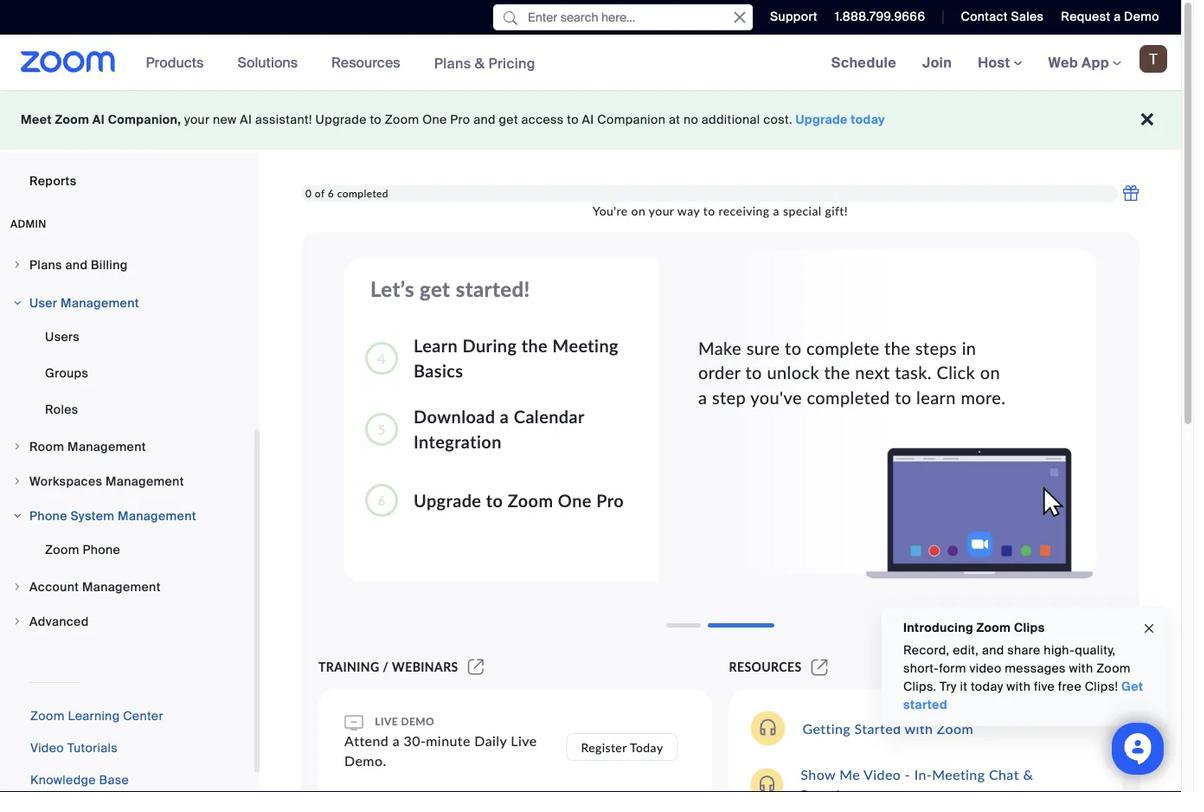 Task type: describe. For each thing, give the bounding box(es) containing it.
training
[[319, 660, 380, 674]]

upgrade to zoom one pro
[[414, 490, 624, 511]]

complete
[[807, 338, 880, 358]]

management for account management
[[82, 579, 161, 595]]

a inside the make sure to complete the steps in order to unlock the next task. click on a step you've completed to learn more.
[[699, 387, 708, 408]]

meet
[[21, 112, 52, 128]]

1 ai from the left
[[92, 112, 105, 128]]

five
[[1034, 679, 1055, 695]]

web app
[[1049, 53, 1110, 71]]

tutorials
[[67, 740, 118, 756]]

attend
[[345, 732, 389, 749]]

learning
[[68, 708, 120, 724]]

plans and billing
[[29, 257, 128, 273]]

calendar
[[514, 406, 585, 427]]

/
[[383, 660, 389, 674]]

right image for phone
[[12, 511, 23, 521]]

30-
[[404, 732, 426, 749]]

support link right cancel search image
[[770, 9, 818, 25]]

management for workspaces management
[[106, 473, 184, 489]]

5
[[378, 420, 386, 437]]

& inside show me video - in-meeting chat & reactions
[[1023, 766, 1034, 783]]

0 horizontal spatial 6
[[328, 187, 334, 199]]

edit,
[[953, 642, 979, 658]]

zoom down resources dropdown button
[[385, 112, 419, 128]]

0 of 6 completed
[[306, 187, 389, 199]]

register today
[[581, 740, 664, 754]]

minute
[[426, 732, 471, 749]]

clips
[[1014, 619, 1045, 635]]

to right access
[[567, 112, 579, 128]]

1 vertical spatial get
[[420, 276, 451, 301]]

today inside record, edit, and share high-quality, short-form video messages with zoom clips. try it today with five free clips!
[[971, 679, 1004, 695]]

a for download a calendar integration
[[500, 406, 509, 427]]

user management
[[29, 295, 139, 311]]

introducing
[[904, 619, 974, 635]]

2 vertical spatial with
[[905, 720, 933, 737]]

get inside meet zoom ai companion, footer
[[499, 112, 518, 128]]

right image for room management
[[12, 441, 23, 452]]

started
[[904, 697, 948, 713]]

1 horizontal spatial 6
[[378, 491, 386, 508]]

you're
[[593, 203, 628, 218]]

learn
[[917, 387, 956, 408]]

zoom logo image
[[21, 51, 116, 73]]

schedule link
[[819, 35, 910, 90]]

cost.
[[764, 112, 793, 128]]

video tutorials link
[[30, 740, 118, 756]]

plans & pricing
[[434, 54, 536, 72]]

1 horizontal spatial with
[[1007, 679, 1031, 695]]

workspaces management menu item
[[0, 465, 254, 498]]

products
[[146, 53, 204, 71]]

share
[[1008, 642, 1041, 658]]

solutions
[[238, 53, 298, 71]]

phone system management menu item
[[0, 499, 254, 532]]

training / webinars
[[319, 660, 459, 674]]

2 ai from the left
[[240, 112, 252, 128]]

0 horizontal spatial completed
[[337, 187, 389, 199]]

groups link
[[0, 356, 254, 390]]

account management
[[29, 579, 161, 595]]

zoom up 'scheduler'
[[55, 112, 89, 128]]

right image for workspaces management
[[12, 476, 23, 486]]

today inside meet zoom ai companion, footer
[[851, 112, 886, 128]]

2 horizontal spatial the
[[885, 338, 911, 358]]

right image for account
[[12, 582, 23, 592]]

request a demo
[[1062, 9, 1160, 25]]

of
[[315, 187, 325, 199]]

show
[[801, 766, 836, 783]]

demo
[[1124, 9, 1160, 25]]

demo
[[401, 715, 435, 728]]

3 ai from the left
[[582, 112, 594, 128]]

& inside 'product information' navigation
[[475, 54, 485, 72]]

side navigation navigation
[[0, 0, 260, 792]]

management up zoom phone link
[[118, 508, 196, 524]]

meeting inside learn during the meeting basics
[[553, 335, 619, 356]]

zoom down started
[[937, 720, 974, 737]]

pricing
[[489, 54, 536, 72]]

order
[[699, 362, 741, 383]]

attend a 30-minute daily live demo.
[[345, 732, 537, 769]]

today
[[630, 740, 664, 754]]

to down "task."
[[895, 387, 912, 408]]

try
[[940, 679, 957, 695]]

window new image
[[809, 660, 831, 674]]

0 horizontal spatial upgrade
[[316, 112, 367, 128]]

4
[[378, 349, 386, 366]]

room management
[[29, 438, 146, 454]]

at
[[669, 112, 680, 128]]

live
[[375, 715, 398, 728]]

video inside show me video - in-meeting chat & reactions
[[864, 766, 901, 783]]

products button
[[146, 35, 212, 90]]

profile picture image
[[1140, 45, 1168, 73]]

request
[[1062, 9, 1111, 25]]

meeting inside show me video - in-meeting chat & reactions
[[932, 766, 985, 783]]

host
[[978, 53, 1014, 71]]

support link right cancel search element
[[757, 0, 822, 35]]

groups
[[45, 365, 88, 381]]

and inside menu item
[[65, 257, 88, 273]]

base
[[99, 772, 129, 788]]

more.
[[961, 387, 1006, 408]]

workspaces
[[29, 473, 102, 489]]

phone system management
[[29, 508, 196, 524]]

1 vertical spatial pro
[[597, 490, 624, 511]]

center
[[123, 708, 163, 724]]

system
[[70, 508, 115, 524]]

resources
[[332, 53, 400, 71]]

assistant!
[[255, 112, 312, 128]]

personal menu menu
[[0, 0, 254, 200]]

register today button
[[566, 733, 678, 761]]

roles
[[45, 401, 78, 417]]

show me video - in-meeting chat & reactions
[[801, 766, 1034, 792]]

right image for plans and billing
[[12, 260, 23, 270]]

host button
[[978, 53, 1023, 71]]

free
[[1058, 679, 1082, 695]]

users
[[45, 328, 80, 345]]

live
[[511, 732, 537, 749]]

on inside the make sure to complete the steps in order to unlock the next task. click on a step you've completed to learn more.
[[980, 362, 1001, 383]]

roles link
[[0, 392, 254, 427]]

to down integration
[[486, 490, 503, 511]]

scheduler
[[29, 136, 90, 152]]

webinars
[[392, 660, 459, 674]]

right image for user
[[12, 298, 23, 308]]

basics
[[414, 361, 464, 381]]

live demo
[[372, 715, 435, 728]]

0
[[306, 187, 312, 199]]

0 horizontal spatial on
[[632, 203, 646, 218]]

solutions button
[[238, 35, 306, 90]]

Search text field
[[519, 4, 727, 30]]



Task type: locate. For each thing, give the bounding box(es) containing it.
your left new
[[184, 112, 210, 128]]

completed down next
[[807, 387, 890, 408]]

and
[[474, 112, 496, 128], [65, 257, 88, 273], [982, 642, 1005, 658]]

management
[[61, 295, 139, 311], [68, 438, 146, 454], [106, 473, 184, 489], [118, 508, 196, 524], [82, 579, 161, 595]]

pro inside meet zoom ai companion, footer
[[450, 112, 470, 128]]

upgrade
[[316, 112, 367, 128], [796, 112, 848, 128], [414, 490, 482, 511]]

1 right image from the top
[[12, 298, 23, 308]]

reports link
[[0, 164, 254, 198]]

and down plans & pricing
[[474, 112, 496, 128]]

4 right image from the top
[[12, 616, 23, 627]]

demo.
[[345, 752, 387, 769]]

search image
[[504, 11, 518, 25]]

1 horizontal spatial video
[[864, 766, 901, 783]]

the inside learn during the meeting basics
[[522, 335, 548, 356]]

1 vertical spatial completed
[[807, 387, 890, 408]]

1 horizontal spatial ai
[[240, 112, 252, 128]]

3 right image from the top
[[12, 582, 23, 592]]

0 vertical spatial one
[[423, 112, 447, 128]]

0 horizontal spatial one
[[423, 112, 447, 128]]

1 vertical spatial with
[[1007, 679, 1031, 695]]

video tutorials
[[30, 740, 118, 756]]

right image left system
[[12, 511, 23, 521]]

0 vertical spatial your
[[184, 112, 210, 128]]

0 horizontal spatial ai
[[92, 112, 105, 128]]

user
[[29, 295, 57, 311]]

with down "messages"
[[1007, 679, 1031, 695]]

join link
[[910, 35, 965, 90]]

completed
[[337, 187, 389, 199], [807, 387, 890, 408]]

advanced menu item
[[0, 605, 254, 638]]

introducing zoom clips
[[904, 619, 1045, 635]]

zoom left 'clips'
[[977, 619, 1011, 635]]

advanced
[[29, 613, 89, 629]]

1 horizontal spatial the
[[824, 362, 851, 383]]

a left the 30-
[[393, 732, 400, 749]]

1 horizontal spatial meeting
[[932, 766, 985, 783]]

2 horizontal spatial with
[[1070, 660, 1094, 676]]

close image
[[1143, 619, 1156, 639]]

1 vertical spatial on
[[980, 362, 1001, 383]]

right image
[[12, 298, 23, 308], [12, 511, 23, 521], [12, 582, 23, 592], [12, 616, 23, 627]]

download
[[414, 406, 495, 427]]

right image
[[12, 260, 23, 270], [12, 441, 23, 452], [12, 476, 23, 486]]

0 horizontal spatial today
[[851, 112, 886, 128]]

support
[[770, 9, 818, 25]]

get started link
[[904, 679, 1144, 713]]

workspaces management
[[29, 473, 184, 489]]

phone down the workspaces
[[29, 508, 67, 524]]

0 horizontal spatial with
[[905, 720, 933, 737]]

plans inside 'product information' navigation
[[434, 54, 471, 72]]

2 horizontal spatial and
[[982, 642, 1005, 658]]

ai left companion
[[582, 112, 594, 128]]

scheduler link
[[0, 127, 254, 162]]

you've
[[751, 387, 802, 408]]

0 horizontal spatial the
[[522, 335, 548, 356]]

zoom up account
[[45, 541, 79, 557]]

schedule
[[832, 53, 897, 71]]

join
[[923, 53, 952, 71]]

1 horizontal spatial &
[[1023, 766, 1034, 783]]

2 right image from the top
[[12, 511, 23, 521]]

0 horizontal spatial video
[[30, 740, 64, 756]]

phone down system
[[83, 541, 120, 557]]

6 right of
[[328, 187, 334, 199]]

2 horizontal spatial ai
[[582, 112, 594, 128]]

0 vertical spatial video
[[30, 740, 64, 756]]

task.
[[895, 362, 932, 383]]

zoom down download a calendar integration
[[508, 490, 553, 511]]

window new image
[[465, 660, 487, 674]]

right image inside user management "menu item"
[[12, 298, 23, 308]]

1 horizontal spatial upgrade
[[414, 490, 482, 511]]

ai left companion,
[[92, 112, 105, 128]]

you're on your way to receiving a special gift!
[[593, 203, 848, 218]]

right image inside room management menu item
[[12, 441, 23, 452]]

0 horizontal spatial &
[[475, 54, 485, 72]]

zoom phone link
[[0, 532, 254, 567]]

1 horizontal spatial pro
[[597, 490, 624, 511]]

make
[[699, 338, 742, 358]]

a left special
[[773, 203, 780, 218]]

zoom up clips!
[[1097, 660, 1131, 676]]

a left calendar
[[500, 406, 509, 427]]

learn
[[414, 335, 458, 356]]

0 vertical spatial pro
[[450, 112, 470, 128]]

your left way
[[649, 203, 674, 218]]

search element
[[493, 4, 519, 30]]

1 vertical spatial phone
[[83, 541, 120, 557]]

messages
[[1005, 660, 1066, 676]]

make sure to complete the steps in order to unlock the next task. click on a step you've completed to learn more.
[[699, 338, 1006, 408]]

1 vertical spatial video
[[864, 766, 901, 783]]

started!
[[456, 276, 530, 301]]

right image inside 'plans and billing' menu item
[[12, 260, 23, 270]]

today down video
[[971, 679, 1004, 695]]

1 vertical spatial and
[[65, 257, 88, 273]]

1 vertical spatial your
[[649, 203, 674, 218]]

plans & pricing link
[[434, 54, 536, 72], [434, 54, 536, 72]]

0 vertical spatial with
[[1070, 660, 1094, 676]]

your inside meet zoom ai companion, footer
[[184, 112, 210, 128]]

banner
[[0, 35, 1182, 91]]

companion,
[[108, 112, 181, 128]]

video inside side navigation navigation
[[30, 740, 64, 756]]

ai right new
[[240, 112, 252, 128]]

user management menu
[[0, 319, 254, 428]]

1.888.799.9666
[[835, 9, 926, 25]]

cancel search image
[[727, 4, 753, 30]]

and left "billing"
[[65, 257, 88, 273]]

right image inside workspaces management menu item
[[12, 476, 23, 486]]

the up "task."
[[885, 338, 911, 358]]

user management menu item
[[0, 287, 254, 319]]

to down sure on the right of the page
[[746, 362, 762, 383]]

1 horizontal spatial phone
[[83, 541, 120, 557]]

plans inside menu item
[[29, 257, 62, 273]]

get right let's
[[420, 276, 451, 301]]

a for request a demo
[[1114, 9, 1121, 25]]

banner containing products
[[0, 35, 1182, 91]]

integration
[[414, 431, 502, 452]]

knowledge
[[30, 772, 96, 788]]

get
[[1122, 679, 1144, 695]]

today down schedule
[[851, 112, 886, 128]]

right image inside phone system management menu item
[[12, 511, 23, 521]]

1 horizontal spatial get
[[499, 112, 518, 128]]

chat
[[989, 766, 1020, 783]]

& left pricing
[[475, 54, 485, 72]]

record,
[[904, 642, 950, 658]]

2 right image from the top
[[12, 441, 23, 452]]

on up more.
[[980, 362, 1001, 383]]

1 horizontal spatial and
[[474, 112, 496, 128]]

special
[[783, 203, 822, 218]]

management down "billing"
[[61, 295, 139, 311]]

0 horizontal spatial meeting
[[553, 335, 619, 356]]

a left step
[[699, 387, 708, 408]]

1 right image from the top
[[12, 260, 23, 270]]

1 vertical spatial one
[[558, 490, 592, 511]]

product information navigation
[[133, 35, 549, 91]]

1 vertical spatial plans
[[29, 257, 62, 273]]

0 horizontal spatial your
[[184, 112, 210, 128]]

a left demo at the top right
[[1114, 9, 1121, 25]]

1 horizontal spatial on
[[980, 362, 1001, 383]]

it
[[960, 679, 968, 695]]

the right during on the left of page
[[522, 335, 548, 356]]

0 vertical spatial &
[[475, 54, 485, 72]]

form
[[939, 660, 967, 676]]

one inside meet zoom ai companion, footer
[[423, 112, 447, 128]]

0 vertical spatial and
[[474, 112, 496, 128]]

right image left the workspaces
[[12, 476, 23, 486]]

0 horizontal spatial pro
[[450, 112, 470, 128]]

next
[[855, 362, 890, 383]]

0 vertical spatial meeting
[[553, 335, 619, 356]]

clips!
[[1085, 679, 1119, 695]]

right image inside the account management menu item
[[12, 582, 23, 592]]

zoom inside record, edit, and share high-quality, short-form video messages with zoom clips. try it today with five free clips!
[[1097, 660, 1131, 676]]

with down started
[[905, 720, 933, 737]]

pro
[[450, 112, 470, 128], [597, 490, 624, 511]]

with up free
[[1070, 660, 1094, 676]]

right image inside advanced menu item
[[12, 616, 23, 627]]

1 horizontal spatial completed
[[807, 387, 890, 408]]

upgrade down 'product information' navigation
[[316, 112, 367, 128]]

today
[[851, 112, 886, 128], [971, 679, 1004, 695]]

video up the knowledge
[[30, 740, 64, 756]]

daily
[[475, 732, 507, 749]]

the down complete
[[824, 362, 851, 383]]

users link
[[0, 319, 254, 354]]

plans for plans & pricing
[[434, 54, 471, 72]]

plans up meet zoom ai companion, your new ai assistant! upgrade to zoom one pro and get access to ai companion at no additional cost. upgrade today
[[434, 54, 471, 72]]

video left -
[[864, 766, 901, 783]]

management for room management
[[68, 438, 146, 454]]

and inside meet zoom ai companion, footer
[[474, 112, 496, 128]]

management up advanced menu item
[[82, 579, 161, 595]]

completed right of
[[337, 187, 389, 199]]

zoom up video tutorials
[[30, 708, 65, 724]]

to right way
[[704, 203, 715, 218]]

management down room management menu item
[[106, 473, 184, 489]]

one
[[423, 112, 447, 128], [558, 490, 592, 511]]

way
[[678, 203, 700, 218]]

management inside "menu item"
[[61, 295, 139, 311]]

record, edit, and share high-quality, short-form video messages with zoom clips. try it today with five free clips!
[[904, 642, 1131, 695]]

upgrade right cost.
[[796, 112, 848, 128]]

in-
[[915, 766, 932, 783]]

cancel search element
[[727, 4, 753, 30]]

and up video
[[982, 642, 1005, 658]]

2 vertical spatial right image
[[12, 476, 23, 486]]

0 vertical spatial today
[[851, 112, 886, 128]]

meet zoom ai companion, your new ai assistant! upgrade to zoom one pro and get access to ai companion at no additional cost. upgrade today
[[21, 112, 886, 128]]

support link
[[757, 0, 822, 35], [770, 9, 818, 25]]

1 horizontal spatial plans
[[434, 54, 471, 72]]

1 horizontal spatial one
[[558, 490, 592, 511]]

web app button
[[1049, 53, 1122, 71]]

resources
[[729, 660, 802, 674]]

let's
[[370, 276, 414, 301]]

a inside attend a 30-minute daily live demo.
[[393, 732, 400, 749]]

0 horizontal spatial get
[[420, 276, 451, 301]]

0 vertical spatial completed
[[337, 187, 389, 199]]

plans for plans and billing
[[29, 257, 62, 273]]

1 vertical spatial &
[[1023, 766, 1034, 783]]

completed inside the make sure to complete the steps in order to unlock the next task. click on a step you've completed to learn more.
[[807, 387, 890, 408]]

0 horizontal spatial plans
[[29, 257, 62, 273]]

zoom phone
[[45, 541, 120, 557]]

1 vertical spatial today
[[971, 679, 1004, 695]]

plans up user
[[29, 257, 62, 273]]

and inside record, edit, and share high-quality, short-form video messages with zoom clips. try it today with five free clips!
[[982, 642, 1005, 658]]

management for user management
[[61, 295, 139, 311]]

learn during the meeting basics
[[414, 335, 619, 381]]

3 right image from the top
[[12, 476, 23, 486]]

additional
[[702, 112, 760, 128]]

1 vertical spatial meeting
[[932, 766, 985, 783]]

right image down admin
[[12, 260, 23, 270]]

0 vertical spatial on
[[632, 203, 646, 218]]

room management menu item
[[0, 430, 254, 463]]

phone
[[29, 508, 67, 524], [83, 541, 120, 557]]

0 horizontal spatial and
[[65, 257, 88, 273]]

right image left advanced
[[12, 616, 23, 627]]

2 vertical spatial and
[[982, 642, 1005, 658]]

1 horizontal spatial your
[[649, 203, 674, 218]]

getting
[[803, 720, 851, 737]]

& right the chat
[[1023, 766, 1034, 783]]

plans and billing menu item
[[0, 248, 254, 285]]

right image left "room"
[[12, 441, 23, 452]]

get left access
[[499, 112, 518, 128]]

on right you're
[[632, 203, 646, 218]]

1 horizontal spatial today
[[971, 679, 1004, 695]]

management up the workspaces management
[[68, 438, 146, 454]]

upgrade down integration
[[414, 490, 482, 511]]

show me video - in-meeting chat & reactions link
[[801, 766, 1034, 792]]

contact sales link
[[948, 0, 1049, 35], [961, 9, 1044, 25]]

me
[[840, 766, 860, 783]]

app
[[1082, 53, 1110, 71]]

right image left user
[[12, 298, 23, 308]]

a inside download a calendar integration
[[500, 406, 509, 427]]

account management menu item
[[0, 570, 254, 603]]

0 vertical spatial get
[[499, 112, 518, 128]]

meeting up calendar
[[553, 335, 619, 356]]

to up unlock
[[785, 338, 802, 358]]

0 vertical spatial phone
[[29, 508, 67, 524]]

let's get started!
[[370, 276, 530, 301]]

no
[[684, 112, 699, 128]]

meeting
[[553, 335, 619, 356], [932, 766, 985, 783]]

1 vertical spatial 6
[[378, 491, 386, 508]]

a for attend a 30-minute daily live demo.
[[393, 732, 400, 749]]

2 horizontal spatial upgrade
[[796, 112, 848, 128]]

video
[[970, 660, 1002, 676]]

0 horizontal spatial phone
[[29, 508, 67, 524]]

0 vertical spatial 6
[[328, 187, 334, 199]]

step
[[712, 387, 746, 408]]

6
[[328, 187, 334, 199], [378, 491, 386, 508]]

getting started with zoom link
[[803, 720, 974, 737]]

0 vertical spatial right image
[[12, 260, 23, 270]]

knowledge base
[[30, 772, 129, 788]]

admin menu menu
[[0, 248, 254, 640]]

meetings navigation
[[819, 35, 1182, 91]]

1 vertical spatial right image
[[12, 441, 23, 452]]

to down resources dropdown button
[[370, 112, 382, 128]]

plans
[[434, 54, 471, 72], [29, 257, 62, 273]]

during
[[463, 335, 517, 356]]

0 vertical spatial plans
[[434, 54, 471, 72]]

get
[[499, 112, 518, 128], [420, 276, 451, 301]]

get started
[[904, 679, 1144, 713]]

account
[[29, 579, 79, 595]]

right image left account
[[12, 582, 23, 592]]

register
[[581, 740, 627, 754]]

6 down the 5
[[378, 491, 386, 508]]

phone inside menu item
[[29, 508, 67, 524]]

zoom inside zoom phone link
[[45, 541, 79, 557]]

meet zoom ai companion, footer
[[0, 90, 1182, 150]]

meeting left the chat
[[932, 766, 985, 783]]

steps
[[916, 338, 957, 358]]

on
[[632, 203, 646, 218], [980, 362, 1001, 383]]



Task type: vqa. For each thing, say whether or not it's contained in the screenshot.
it at the bottom of the page
yes



